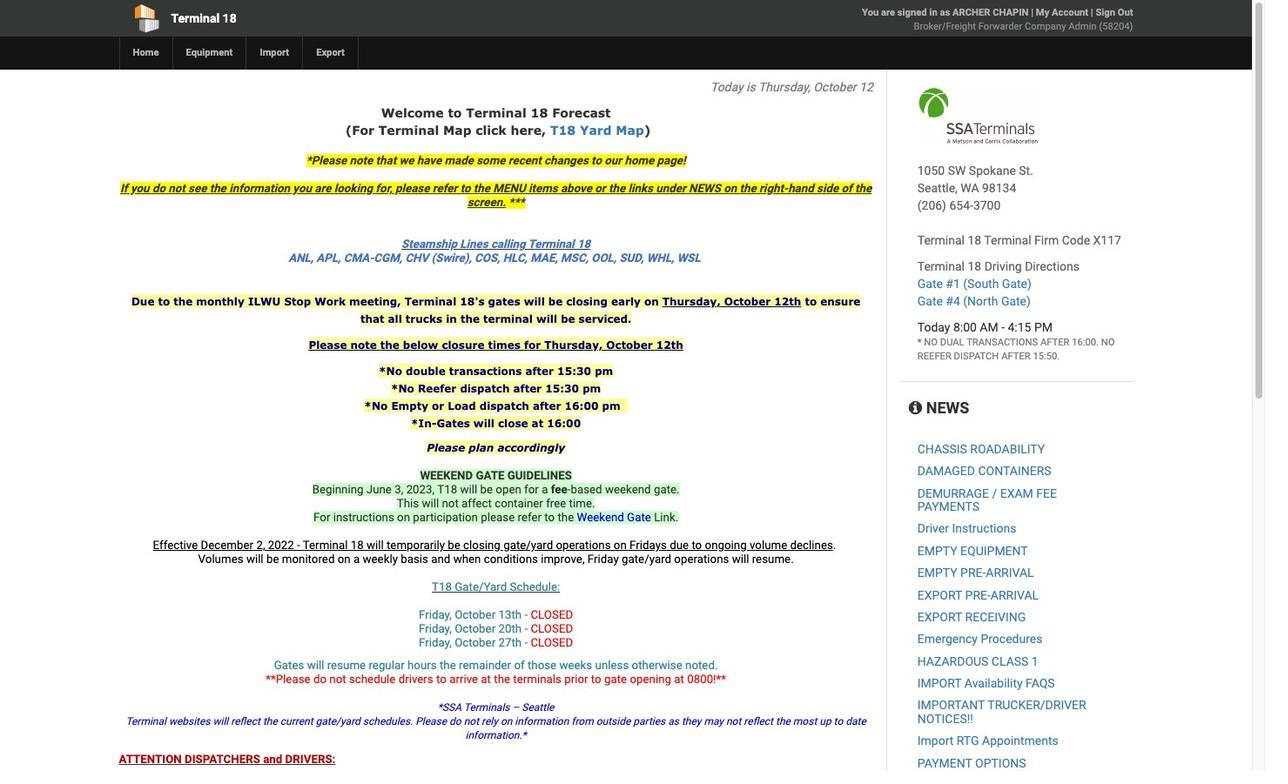 Task type: vqa. For each thing, say whether or not it's contained in the screenshot.
send
no



Task type: locate. For each thing, give the bounding box(es) containing it.
13th
[[498, 609, 522, 622]]

- up time.
[[567, 483, 571, 496]]

for
[[313, 511, 330, 524]]

t18 inside the weekend gate guidelines beginning june 3, 2023, t18 will be open for a fee -based weekend gate. this will not affect container free time.
[[437, 483, 457, 496]]

1 empty from the top
[[917, 544, 957, 558]]

after up close
[[513, 382, 542, 395]]

after
[[1040, 337, 1070, 348], [1001, 351, 1031, 362]]

export
[[316, 47, 345, 58]]

ensure
[[820, 295, 861, 308]]

will inside *ssa terminals – seattle terminal websites will reflect the current gate/yard schedules. please do not rely on information from outside parties as they may not reflect the most up to date information.*
[[213, 716, 228, 728]]

1 horizontal spatial as
[[940, 7, 950, 18]]

2 horizontal spatial gate/yard
[[622, 553, 671, 566]]

terminal up #1
[[917, 259, 965, 273]]

0 horizontal spatial gates
[[274, 659, 304, 672]]

declines
[[790, 539, 833, 552]]

after
[[525, 365, 554, 378], [513, 382, 542, 395], [533, 400, 561, 413]]

thursday, down serviced. on the top
[[544, 339, 603, 352]]

a inside the weekend gate guidelines beginning june 3, 2023, t18 will be open for a fee -based weekend gate. this will not affect container free time.
[[542, 483, 548, 496]]

*no up empty
[[391, 382, 414, 395]]

thursday, right 'is'
[[758, 80, 810, 94]]

menu
[[493, 182, 526, 195]]

and inside effective december 2, 2022 - terminal 18 will temporarily be closing gate/yard operations on fridays due to ongoing volume declines . volumes will be monitored on a weekly basis and when conditions improve, friday gate/yard operations will resume.
[[431, 553, 451, 566]]

t18 gate/yard schedule:
[[432, 581, 560, 594]]

class
[[992, 655, 1029, 668]]

information inside *ssa terminals – seattle terminal websites will reflect the current gate/yard schedules. please do not rely on information from outside parties as they may not reflect the most up to date information.*
[[515, 716, 569, 728]]

damaged
[[917, 464, 975, 478]]

arrival up receiving
[[991, 588, 1039, 602]]

information
[[229, 182, 290, 195], [515, 716, 569, 728]]

0 vertical spatial please
[[309, 339, 347, 352]]

0 vertical spatial gate/yard
[[503, 539, 553, 552]]

weekend
[[577, 511, 624, 524]]

not up participation
[[442, 497, 459, 510]]

company
[[1025, 21, 1066, 32]]

will up weekly
[[367, 539, 384, 552]]

please down affect
[[481, 511, 515, 524]]

0 horizontal spatial are
[[315, 182, 331, 195]]

after down please note the below closure times for thursday, october 12th
[[525, 365, 554, 378]]

*no left empty
[[364, 400, 388, 413]]

0 vertical spatial and
[[431, 553, 451, 566]]

info circle image
[[909, 401, 922, 416]]

availability
[[965, 677, 1023, 691]]

1 vertical spatial friday,
[[419, 623, 452, 636]]

of right "side"
[[841, 182, 852, 195]]

home link
[[119, 37, 172, 70]]

1 closed from the top
[[531, 609, 573, 622]]

1 horizontal spatial closing
[[566, 295, 608, 308]]

above
[[561, 182, 592, 195]]

information inside if you do not see the information you are looking for, please refer to the menu items above or the links under news on the right-hand side of the screen.
[[229, 182, 290, 195]]

0 horizontal spatial map
[[443, 123, 471, 138]]

0 vertical spatial in
[[929, 7, 937, 18]]

import up payment
[[917, 734, 954, 748]]

gate
[[476, 469, 505, 482]]

18 inside "link"
[[223, 11, 237, 25]]

be down gate
[[480, 483, 493, 496]]

gate/yard down fridays
[[622, 553, 671, 566]]

2 vertical spatial closed
[[531, 636, 573, 650]]

2 vertical spatial please
[[416, 716, 447, 728]]

after down transactions
[[1001, 351, 1031, 362]]

friday, october 13th - closed friday, october 20th - closed friday, october 27th - closed
[[419, 609, 573, 650]]

today up *
[[917, 320, 950, 334]]

do
[[152, 182, 165, 195], [313, 673, 327, 686], [449, 716, 461, 728]]

import availability faqs link
[[917, 677, 1055, 691]]

18 up weekly
[[351, 539, 364, 552]]

fridays
[[630, 539, 667, 552]]

| left sign
[[1091, 7, 1093, 18]]

1 vertical spatial export
[[917, 610, 962, 624]]

do right **please
[[313, 673, 327, 686]]

will right websites
[[213, 716, 228, 728]]

terminal inside steamship lines calling terminal 18 anl, apl, cma-cgm, chv (swire), cos, hlc, mae, msc, ool, sud, whl, wsl
[[528, 238, 574, 251]]

have
[[417, 154, 442, 167]]

for inside the weekend gate guidelines beginning june 3, 2023, t18 will be open for a fee -based weekend gate. this will not affect container free time.
[[524, 483, 539, 496]]

0 horizontal spatial after
[[1001, 351, 1031, 362]]

attention
[[119, 753, 182, 766]]

will down 2023,
[[422, 497, 439, 510]]

8:00
[[953, 320, 977, 334]]

on right news
[[724, 182, 737, 195]]

- right 27th
[[525, 636, 528, 650]]

1 vertical spatial t18
[[437, 483, 457, 496]]

1 vertical spatial pm
[[583, 382, 601, 395]]

1 reflect from the left
[[231, 716, 260, 728]]

be
[[548, 295, 563, 308], [561, 313, 575, 326], [480, 483, 493, 496], [448, 539, 460, 552], [266, 553, 279, 566]]

page!
[[657, 154, 686, 167]]

1 horizontal spatial in
[[929, 7, 937, 18]]

0 vertical spatial dispatch
[[460, 382, 510, 395]]

import inside chassis roadability damaged containers demurrage / exam fee payments driver instructions empty equipment empty pre-arrival export pre-arrival export receiving emergency procedures hazardous class 1 import availability faqs important trucker/driver notices!! import rtg appointments payment options
[[917, 734, 954, 748]]

weekend gate guidelines beginning june 3, 2023, t18 will be open for a fee -based weekend gate. this will not affect container free time.
[[312, 469, 680, 510]]

affect
[[462, 497, 492, 510]]

1 vertical spatial operations
[[674, 553, 729, 566]]

a left fee
[[542, 483, 548, 496]]

18
[[223, 11, 237, 25], [531, 105, 548, 120], [968, 233, 981, 247], [577, 238, 590, 251], [968, 259, 981, 273], [351, 539, 364, 552]]

plan
[[469, 441, 494, 455]]

3 friday, from the top
[[419, 636, 452, 650]]

1 vertical spatial please
[[427, 441, 465, 455]]

see
[[188, 182, 207, 195]]

pre- down the empty pre-arrival link
[[965, 588, 991, 602]]

the down 18's
[[461, 313, 480, 326]]

not left see
[[168, 182, 185, 195]]

cos,
[[475, 252, 500, 265]]

due
[[131, 295, 154, 308]]

note up looking
[[350, 154, 373, 167]]

chassis roadability damaged containers demurrage / exam fee payments driver instructions empty equipment empty pre-arrival export pre-arrival export receiving emergency procedures hazardous class 1 import availability faqs important trucker/driver notices!! import rtg appointments payment options
[[917, 442, 1086, 770]]

noted.
[[685, 659, 718, 672]]

1 horizontal spatial and
[[431, 553, 451, 566]]

appointments
[[982, 734, 1059, 748]]

resume.
[[752, 553, 794, 566]]

1 horizontal spatial of
[[841, 182, 852, 195]]

equipment
[[186, 47, 233, 58]]

not inside if you do not see the information you are looking for, please refer to the menu items above or the links under news on the right-hand side of the screen.
[[168, 182, 185, 195]]

1 vertical spatial in
[[446, 313, 457, 326]]

reflect right may
[[744, 716, 773, 728]]

to right the due
[[692, 539, 702, 552]]

1 horizontal spatial at
[[532, 417, 543, 430]]

closing
[[566, 295, 608, 308], [463, 539, 501, 552]]

please
[[395, 182, 430, 195], [481, 511, 515, 524]]

to inside effective december 2, 2022 - terminal 18 will temporarily be closing gate/yard operations on fridays due to ongoing volume declines . volumes will be monitored on a weekly basis and when conditions improve, friday gate/yard operations will resume.
[[692, 539, 702, 552]]

1 horizontal spatial or
[[595, 182, 606, 195]]

will left resume
[[307, 659, 324, 672]]

emergency
[[917, 632, 978, 646]]

2 export from the top
[[917, 610, 962, 624]]

2 horizontal spatial do
[[449, 716, 461, 728]]

forwarder
[[978, 21, 1022, 32]]

a inside effective december 2, 2022 - terminal 18 will temporarily be closing gate/yard operations on fridays due to ongoing volume declines . volumes will be monitored on a weekly basis and when conditions improve, friday gate/yard operations will resume.
[[353, 553, 360, 566]]

0 horizontal spatial or
[[432, 400, 444, 413]]

*no left double at top left
[[379, 365, 402, 378]]

cgm,
[[374, 252, 402, 265]]

1 vertical spatial closing
[[463, 539, 501, 552]]

gate/yard
[[503, 539, 553, 552], [622, 553, 671, 566], [316, 716, 360, 728]]

please down we
[[395, 182, 430, 195]]

will inside *no double transactions after 15:30 pm *no reefer dispatch after 15:30 pm *no empty or load dispatch after 16:00 pm *in-gates will close at 16:00
[[474, 417, 495, 430]]

2 horizontal spatial at
[[674, 673, 684, 686]]

1 horizontal spatial reflect
[[744, 716, 773, 728]]

please down work
[[309, 339, 347, 352]]

0 vertical spatial are
[[881, 7, 895, 18]]

2 you from the left
[[293, 182, 312, 195]]

0 horizontal spatial refer
[[433, 182, 457, 195]]

terminal up equipment
[[171, 11, 220, 25]]

1 horizontal spatial after
[[1040, 337, 1070, 348]]

1 horizontal spatial gate/yard
[[503, 539, 553, 552]]

1 vertical spatial gates
[[274, 659, 304, 672]]

seattle
[[522, 702, 554, 714]]

gate left #4 on the top right
[[917, 294, 943, 308]]

receiving
[[965, 610, 1026, 624]]

0 vertical spatial 15:30
[[557, 365, 591, 378]]

closing up when
[[463, 539, 501, 552]]

1 vertical spatial do
[[313, 673, 327, 686]]

0 vertical spatial empty
[[917, 544, 957, 558]]

to inside *ssa terminals – seattle terminal websites will reflect the current gate/yard schedules. please do not rely on information from outside parties as they may not reflect the most up to date information.*
[[834, 716, 843, 728]]

thursday, down the wsl
[[662, 295, 721, 308]]

closing inside effective december 2, 2022 - terminal 18 will temporarily be closing gate/yard operations on fridays due to ongoing volume declines . volumes will be monitored on a weekly basis and when conditions improve, friday gate/yard operations will resume.
[[463, 539, 501, 552]]

gate) up 4:15
[[1001, 294, 1031, 308]]

1 vertical spatial today
[[917, 320, 950, 334]]

our
[[604, 154, 622, 167]]

admin
[[1069, 21, 1097, 32]]

the
[[210, 182, 226, 195], [474, 182, 490, 195], [609, 182, 625, 195], [740, 182, 756, 195], [855, 182, 872, 195], [174, 295, 193, 308], [461, 313, 480, 326], [380, 339, 399, 352], [558, 511, 574, 524], [440, 659, 456, 672], [494, 673, 510, 686], [263, 716, 278, 728], [776, 716, 790, 728]]

do down *ssa
[[449, 716, 461, 728]]

dispatch
[[460, 382, 510, 395], [480, 400, 529, 413]]

lines
[[460, 238, 488, 251]]

0 horizontal spatial operations
[[556, 539, 611, 552]]

terminal inside terminal 18 "link"
[[171, 11, 220, 25]]

reflect up attention dispatchers and drivers:
[[231, 716, 260, 728]]

empty down driver
[[917, 544, 957, 558]]

or down reefer
[[432, 400, 444, 413]]

terminal up mae,
[[528, 238, 574, 251]]

driver instructions link
[[917, 522, 1016, 536]]

spokane
[[969, 164, 1016, 178]]

2,
[[256, 539, 265, 552]]

0 vertical spatial please
[[395, 182, 430, 195]]

0 vertical spatial closed
[[531, 609, 573, 622]]

2 vertical spatial gate
[[627, 511, 651, 524]]

terminal up trucks
[[405, 295, 456, 308]]

exam
[[1000, 486, 1033, 500]]

0 vertical spatial today
[[710, 80, 743, 94]]

1 horizontal spatial map
[[616, 123, 644, 138]]

2 map from the left
[[616, 123, 644, 138]]

0 vertical spatial note
[[350, 154, 373, 167]]

1 horizontal spatial no
[[1101, 337, 1115, 348]]

will up affect
[[460, 483, 477, 496]]

1 vertical spatial pre-
[[965, 588, 991, 602]]

arrival down equipment on the bottom
[[986, 566, 1034, 580]]

today inside today                                                                                                                                                                                                                                                                                                                                                                                                                                                                                                                                                                                                                                                                                                           8:00 am - 4:15 pm * no dual transactions after 16:00.  no reefer dispatch after 15:50.
[[917, 320, 950, 334]]

t18 down the weekend
[[437, 483, 457, 496]]

1 | from the left
[[1031, 7, 1034, 18]]

map up the made
[[443, 123, 471, 138]]

or right "above"
[[595, 182, 606, 195]]

0 horizontal spatial a
[[353, 553, 360, 566]]

1 vertical spatial please
[[481, 511, 515, 524]]

gate/yard right current
[[316, 716, 360, 728]]

please down *ssa
[[416, 716, 447, 728]]

dispatch down 'transactions'
[[460, 382, 510, 395]]

serviced.
[[579, 313, 632, 326]]

you right if
[[131, 182, 149, 195]]

please for please plan accordingly
[[427, 441, 465, 455]]

no right *
[[924, 337, 938, 348]]

| left the my
[[1031, 7, 1034, 18]]

0 vertical spatial closing
[[566, 295, 608, 308]]

98134
[[982, 181, 1016, 195]]

broker/freight
[[914, 21, 976, 32]]

operations
[[556, 539, 611, 552], [674, 553, 729, 566]]

the down gates will resume regular hours the remainder of those weeks unless otherwise noted.
[[494, 673, 510, 686]]

load
[[448, 400, 476, 413]]

information right see
[[229, 182, 290, 195]]

0 horizontal spatial gate/yard
[[316, 716, 360, 728]]

terminal 18
[[171, 11, 237, 25]]

effective december 2, 2022 - terminal 18 will temporarily be closing gate/yard operations on fridays due to ongoing volume declines . volumes will be monitored on a weekly basis and when conditions improve, friday gate/yard operations will resume.
[[153, 539, 839, 566]]

0 vertical spatial thursday,
[[758, 80, 810, 94]]

chv
[[405, 252, 429, 265]]

gate/yard inside *ssa terminals – seattle terminal websites will reflect the current gate/yard schedules. please do not rely on information from outside parties as they may not reflect the most up to date information.*
[[316, 716, 360, 728]]

sud,
[[619, 252, 644, 265]]

link.
[[654, 511, 678, 524]]

hours
[[407, 659, 437, 672]]

in inside to ensure that all trucks in the terminal will be serviced.
[[446, 313, 457, 326]]

2 vertical spatial after
[[533, 400, 561, 413]]

the left right-
[[740, 182, 756, 195]]

1 export from the top
[[917, 588, 962, 602]]

to down free
[[544, 511, 555, 524]]

0 horizontal spatial reflect
[[231, 716, 260, 728]]

are inside you are signed in as archer chapin | my account | sign out broker/freight forwarder company admin (58204)
[[881, 7, 895, 18]]

pm
[[595, 365, 613, 378], [583, 382, 601, 395], [602, 400, 621, 413]]

for
[[524, 339, 541, 352], [524, 483, 539, 496]]

that left we
[[376, 154, 396, 167]]

3,
[[395, 483, 403, 496]]

driver
[[917, 522, 949, 536]]

15:30 up accordingly
[[545, 382, 579, 395]]

today for today is thursday, october 12
[[710, 80, 743, 94]]

gate) down driving
[[1002, 277, 1032, 291]]

1 vertical spatial refer
[[518, 511, 542, 524]]

on right the monitored
[[338, 553, 351, 566]]

0 vertical spatial 16:00
[[565, 400, 599, 413]]

1 vertical spatial empty
[[917, 566, 957, 580]]

to left our
[[591, 154, 602, 167]]

will inside to ensure that all trucks in the terminal will be serviced.
[[536, 313, 557, 326]]

0 vertical spatial as
[[940, 7, 950, 18]]

in down due to the monthly ilwu stop work meeting, terminal 18's gates will be closing early on thursday, october 12th
[[446, 313, 457, 326]]

*no
[[379, 365, 402, 378], [391, 382, 414, 395], [364, 400, 388, 413]]

0 horizontal spatial today
[[710, 80, 743, 94]]

1 vertical spatial or
[[432, 400, 444, 413]]

1 you from the left
[[131, 182, 149, 195]]

closure
[[442, 339, 484, 352]]

to right up
[[834, 716, 843, 728]]

0 horizontal spatial and
[[263, 753, 282, 766]]

please for please note the below closure times for thursday, october 12th
[[309, 339, 347, 352]]

reflect
[[231, 716, 260, 728], [744, 716, 773, 728]]

terminal up the monitored
[[303, 539, 348, 552]]

the right "side"
[[855, 182, 872, 195]]

no right 16:00.
[[1101, 337, 1115, 348]]

empty
[[391, 400, 428, 413]]

0 horizontal spatial no
[[924, 337, 938, 348]]

as left they
[[668, 716, 679, 728]]

operations down the due
[[674, 553, 729, 566]]

0 horizontal spatial closing
[[463, 539, 501, 552]]

0 horizontal spatial information
[[229, 182, 290, 195]]

0 vertical spatial of
[[841, 182, 852, 195]]

be inside the weekend gate guidelines beginning june 3, 2023, t18 will be open for a fee -based weekend gate. this will not affect container free time.
[[480, 483, 493, 496]]

after up 15:50.
[[1040, 337, 1070, 348]]

2 vertical spatial friday,
[[419, 636, 452, 650]]

1 horizontal spatial refer
[[518, 511, 542, 524]]

terminal 18 driving directions gate #1 (south gate) gate #4 (north gate)
[[917, 259, 1080, 308]]

0 vertical spatial refer
[[433, 182, 457, 195]]

2 closed from the top
[[531, 623, 573, 636]]

on right rely
[[501, 716, 512, 728]]

be left serviced. on the top
[[561, 313, 575, 326]]

1 vertical spatial 12th
[[656, 339, 683, 352]]

in up broker/freight
[[929, 7, 937, 18]]

please inside *ssa terminals – seattle terminal websites will reflect the current gate/yard schedules. please do not rely on information from outside parties as they may not reflect the most up to date information.*
[[416, 716, 447, 728]]

18 up equipment
[[223, 11, 237, 25]]

1 vertical spatial and
[[263, 753, 282, 766]]

t18 down forecast
[[550, 123, 576, 138]]

be inside to ensure that all trucks in the terminal will be serviced.
[[561, 313, 575, 326]]

note for please
[[350, 339, 377, 352]]

closing up serviced. on the top
[[566, 295, 608, 308]]

1 horizontal spatial are
[[881, 7, 895, 18]]

0 vertical spatial a
[[542, 483, 548, 496]]

remainder
[[459, 659, 511, 672]]

1 horizontal spatial |
[[1091, 7, 1093, 18]]

terminal 18 image
[[917, 87, 1039, 145]]

as up broker/freight
[[940, 7, 950, 18]]

0 vertical spatial export
[[917, 588, 962, 602]]

procedures
[[981, 632, 1043, 646]]

terminal
[[171, 11, 220, 25], [466, 105, 527, 120], [379, 123, 439, 138], [917, 233, 965, 247], [984, 233, 1031, 247], [528, 238, 574, 251], [917, 259, 965, 273], [405, 295, 456, 308], [303, 539, 348, 552], [126, 716, 166, 728]]

2 vertical spatial gate/yard
[[316, 716, 360, 728]]

gates inside *no double transactions after 15:30 pm *no reefer dispatch after 15:30 pm *no empty or load dispatch after 16:00 pm *in-gates will close at 16:00
[[437, 417, 470, 430]]

1 vertical spatial are
[[315, 182, 331, 195]]

after up accordingly
[[533, 400, 561, 413]]

that inside to ensure that all trucks in the terminal will be serviced.
[[360, 313, 384, 326]]

you down "*please"
[[293, 182, 312, 195]]

1 friday, from the top
[[419, 609, 452, 622]]

faqs
[[1026, 677, 1055, 691]]

weekend
[[420, 469, 473, 482]]

will right terminal
[[536, 313, 557, 326]]

1 horizontal spatial 12th
[[774, 295, 801, 308]]

1 vertical spatial for
[[524, 483, 539, 496]]

1 vertical spatial gate)
[[1001, 294, 1031, 308]]

opening
[[630, 673, 671, 686]]

export up export receiving link in the bottom right of the page
[[917, 588, 962, 602]]

1 horizontal spatial gates
[[437, 417, 470, 430]]

- right 13th
[[525, 609, 528, 622]]

sign out link
[[1096, 7, 1133, 18]]

closed
[[531, 609, 573, 622], [531, 623, 573, 636], [531, 636, 573, 650]]



Task type: describe. For each thing, give the bounding box(es) containing it.
3700
[[973, 199, 1001, 212]]

trucks
[[406, 313, 442, 326]]

t18 yard map link
[[550, 123, 644, 138]]

0800!**
[[687, 673, 726, 686]]

2 vertical spatial *no
[[364, 400, 388, 413]]

recent
[[508, 154, 541, 167]]

the left monthly
[[174, 295, 193, 308]]

to inside if you do not see the information you are looking for, please refer to the menu items above or the links under news on the right-hand side of the screen.
[[460, 182, 471, 195]]

18 inside steamship lines calling terminal 18 anl, apl, cma-cgm, chv (swire), cos, hlc, mae, msc, ool, sud, whl, wsl
[[577, 238, 590, 251]]

18 down the "3700" on the right top of the page
[[968, 233, 981, 247]]

do inside *ssa terminals – seattle terminal websites will reflect the current gate/yard schedules. please do not rely on information from outside parties as they may not reflect the most up to date information.*
[[449, 716, 461, 728]]

0 vertical spatial *no
[[379, 365, 402, 378]]

2 friday, from the top
[[419, 623, 452, 636]]

0 vertical spatial gate
[[917, 277, 943, 291]]

hazardous
[[917, 655, 989, 668]]

the down free
[[558, 511, 574, 524]]

0 horizontal spatial at
[[481, 673, 491, 686]]

to inside to ensure that all trucks in the terminal will be serviced.
[[805, 295, 817, 308]]

- inside the weekend gate guidelines beginning june 3, 2023, t18 will be open for a fee -based weekend gate. this will not affect container free time.
[[567, 483, 571, 496]]

gate #1 (south gate) link
[[917, 277, 1032, 291]]

1 vertical spatial *no
[[391, 382, 414, 395]]

18 inside terminal 18 driving directions gate #1 (south gate) gate #4 (north gate)
[[968, 259, 981, 273]]

2 vertical spatial thursday,
[[544, 339, 603, 352]]

to right welcome
[[448, 105, 462, 120]]

2 vertical spatial t18
[[432, 581, 452, 594]]

.
[[833, 539, 836, 552]]

of inside if you do not see the information you are looking for, please refer to the menu items above or the links under news on the right-hand side of the screen.
[[841, 182, 852, 195]]

please note the below closure times for thursday, october 12th
[[309, 339, 683, 352]]

(north
[[963, 294, 998, 308]]

code
[[1062, 233, 1090, 247]]

not down resume
[[329, 673, 346, 686]]

today for today                                                                                                                                                                                                                                                                                                                                                                                                                                                                                                                                                                                                                                                                                                           8:00 am - 4:15 pm * no dual transactions after 16:00.  no reefer dispatch after 15:50.
[[917, 320, 950, 334]]

import link
[[246, 37, 302, 70]]

sw
[[948, 164, 966, 178]]

instructions
[[333, 511, 394, 524]]

export link
[[302, 37, 358, 70]]

will down ongoing
[[732, 553, 749, 566]]

note for *please
[[350, 154, 373, 167]]

1 horizontal spatial do
[[313, 673, 327, 686]]

be up when
[[448, 539, 460, 552]]

0 vertical spatial t18
[[550, 123, 576, 138]]

or inside if you do not see the information you are looking for, please refer to the menu items above or the links under news on the right-hand side of the screen.
[[595, 182, 606, 195]]

2 empty from the top
[[917, 566, 957, 580]]

containers
[[978, 464, 1051, 478]]

terminal up driving
[[984, 233, 1031, 247]]

1 vertical spatial after
[[513, 382, 542, 395]]

temporarily
[[387, 539, 445, 552]]

to left arrive
[[436, 673, 447, 686]]

notices!!
[[917, 712, 973, 726]]

1050
[[917, 164, 945, 178]]

the left most
[[776, 716, 790, 728]]

2 horizontal spatial thursday,
[[758, 80, 810, 94]]

on right early
[[644, 295, 659, 308]]

open
[[496, 483, 521, 496]]

will right gates
[[524, 295, 545, 308]]

terminal down (206)
[[917, 233, 965, 247]]

0 vertical spatial for
[[524, 339, 541, 352]]

that for we
[[376, 154, 396, 167]]

improve,
[[541, 553, 585, 566]]

st.
[[1019, 164, 1033, 178]]

0 vertical spatial import
[[260, 47, 289, 58]]

options
[[975, 756, 1026, 770]]

double
[[406, 365, 445, 378]]

1 vertical spatial gate
[[917, 294, 943, 308]]

on up friday
[[614, 539, 627, 552]]

cma-
[[344, 252, 374, 265]]

the left links
[[609, 182, 625, 195]]

2 vertical spatial pm
[[602, 400, 621, 413]]

are inside if you do not see the information you are looking for, please refer to the menu items above or the links under news on the right-hand side of the screen.
[[315, 182, 331, 195]]

1 no from the left
[[924, 337, 938, 348]]

16:00.
[[1072, 337, 1099, 348]]

basis
[[401, 553, 428, 566]]

terminals
[[513, 673, 562, 686]]

1 vertical spatial arrival
[[991, 588, 1039, 602]]

monthly
[[196, 295, 244, 308]]

items
[[529, 182, 558, 195]]

1 vertical spatial 16:00
[[547, 417, 581, 430]]

account
[[1052, 7, 1088, 18]]

on inside *ssa terminals – seattle terminal websites will reflect the current gate/yard schedules. please do not rely on information from outside parties as they may not reflect the most up to date information.*
[[501, 716, 512, 728]]

do inside if you do not see the information you are looking for, please refer to the menu items above or the links under news on the right-hand side of the screen.
[[152, 182, 165, 195]]

volumes
[[198, 553, 243, 566]]

gate #4 (north gate) link
[[917, 294, 1031, 308]]

#1
[[946, 277, 960, 291]]

4:15
[[1008, 320, 1031, 334]]

1 vertical spatial dispatch
[[480, 400, 529, 413]]

terminal inside effective december 2, 2022 - terminal 18 will temporarily be closing gate/yard operations on fridays due to ongoing volume declines . volumes will be monitored on a weekly basis and when conditions improve, friday gate/yard operations will resume.
[[303, 539, 348, 552]]

import
[[917, 677, 962, 691]]

18's
[[460, 295, 485, 308]]

ilwu
[[248, 295, 281, 308]]

arrive
[[449, 673, 478, 686]]

on down this
[[397, 511, 410, 524]]

1 horizontal spatial please
[[481, 511, 515, 524]]

15:50.
[[1033, 351, 1060, 362]]

18 up here,
[[531, 105, 548, 120]]

terminal down welcome
[[379, 123, 439, 138]]

below
[[403, 339, 438, 352]]

participation
[[413, 511, 478, 524]]

1 vertical spatial 15:30
[[545, 382, 579, 395]]

0 vertical spatial 12th
[[774, 295, 801, 308]]

0 vertical spatial pre-
[[960, 566, 986, 580]]

payment
[[917, 756, 972, 770]]

please plan accordingly
[[427, 441, 565, 455]]

to ensure that all trucks in the terminal will be serviced.
[[360, 295, 861, 326]]

(south
[[963, 277, 999, 291]]

if
[[120, 182, 128, 195]]

not inside the weekend gate guidelines beginning june 3, 2023, t18 will be open for a fee -based weekend gate. this will not affect container free time.
[[442, 497, 459, 510]]

0 vertical spatial pm
[[595, 365, 613, 378]]

to left "gate"
[[591, 673, 601, 686]]

dispatch
[[954, 351, 999, 362]]

on inside if you do not see the information you are looking for, please refer to the menu items above or the links under news on the right-hand side of the screen.
[[724, 182, 737, 195]]

those
[[528, 659, 557, 672]]

terminal inside terminal 18 driving directions gate #1 (south gate) gate #4 (north gate)
[[917, 259, 965, 273]]

be down mae,
[[548, 295, 563, 308]]

right-
[[759, 182, 788, 195]]

gates will resume regular hours the remainder of those weeks unless otherwise noted.
[[274, 659, 718, 672]]

3 closed from the top
[[531, 636, 573, 650]]

0 horizontal spatial 12th
[[656, 339, 683, 352]]

monitored
[[282, 553, 335, 566]]

or inside *no double transactions after 15:30 pm *no reefer dispatch after 15:30 pm *no empty or load dispatch after 16:00 pm *in-gates will close at 16:00
[[432, 400, 444, 413]]

out
[[1118, 7, 1133, 18]]

otherwise
[[632, 659, 682, 672]]

the down all on the left of page
[[380, 339, 399, 352]]

steamship
[[401, 238, 457, 251]]

not left rely
[[464, 716, 479, 728]]

- inside effective december 2, 2022 - terminal 18 will temporarily be closing gate/yard operations on fridays due to ongoing volume declines . volumes will be monitored on a weekly basis and when conditions improve, friday gate/yard operations will resume.
[[297, 539, 300, 552]]

may
[[704, 716, 724, 728]]

websites
[[169, 716, 210, 728]]

news
[[922, 399, 969, 417]]

0 vertical spatial arrival
[[986, 566, 1034, 580]]

msc,
[[561, 252, 588, 265]]

(206)
[[917, 199, 946, 212]]

as inside *ssa terminals – seattle terminal websites will reflect the current gate/yard schedules. please do not rely on information from outside parties as they may not reflect the most up to date information.*
[[668, 716, 679, 728]]

whl,
[[647, 252, 674, 265]]

at inside *no double transactions after 15:30 pm *no reefer dispatch after 15:30 pm *no empty or load dispatch after 16:00 pm *in-gates will close at 16:00
[[532, 417, 543, 430]]

be down 2022
[[266, 553, 279, 566]]

the inside to ensure that all trucks in the terminal will be serviced.
[[461, 313, 480, 326]]

is
[[746, 80, 756, 94]]

terminal inside *ssa terminals – seattle terminal websites will reflect the current gate/yard schedules. please do not rely on information from outside parties as they may not reflect the most up to date information.*
[[126, 716, 166, 728]]

dual
[[940, 337, 964, 348]]

meeting,
[[349, 295, 401, 308]]

- right 20th
[[525, 623, 528, 636]]

am
[[980, 320, 998, 334]]

0 vertical spatial operations
[[556, 539, 611, 552]]

weekly
[[363, 553, 398, 566]]

will down the 2,
[[246, 553, 263, 566]]

2 reflect from the left
[[744, 716, 773, 728]]

0 vertical spatial after
[[1040, 337, 1070, 348]]

1 vertical spatial thursday,
[[662, 295, 721, 308]]

the up arrive
[[440, 659, 456, 672]]

looking
[[334, 182, 373, 195]]

gate.
[[654, 483, 680, 496]]

for,
[[376, 182, 392, 195]]

please inside if you do not see the information you are looking for, please refer to the menu items above or the links under news on the right-hand side of the screen.
[[395, 182, 430, 195]]

1 map from the left
[[443, 123, 471, 138]]

*no double transactions after 15:30 pm *no reefer dispatch after 15:30 pm *no empty or load dispatch after 16:00 pm *in-gates will close at 16:00
[[364, 365, 628, 430]]

to right due at the top left of the page
[[158, 295, 170, 308]]

under
[[656, 182, 686, 195]]

the up the screen.
[[474, 182, 490, 195]]

0 vertical spatial after
[[525, 365, 554, 378]]

the right see
[[210, 182, 226, 195]]

*please note that we have made some recent changes to our home page!
[[306, 154, 686, 167]]

export pre-arrival link
[[917, 588, 1039, 602]]

–
[[512, 702, 519, 714]]

not right may
[[726, 716, 741, 728]]

sign
[[1096, 7, 1115, 18]]

calling
[[491, 238, 526, 251]]

1 vertical spatial gate/yard
[[622, 553, 671, 566]]

chassis roadability link
[[917, 442, 1045, 456]]

as inside you are signed in as archer chapin | my account | sign out broker/freight forwarder company admin (58204)
[[940, 7, 950, 18]]

refer inside if you do not see the information you are looking for, please refer to the menu items above or the links under news on the right-hand side of the screen.
[[433, 182, 457, 195]]

directions
[[1025, 259, 1080, 273]]

mae,
[[530, 252, 558, 265]]

18 inside effective december 2, 2022 - terminal 18 will temporarily be closing gate/yard operations on fridays due to ongoing volume declines . volumes will be monitored on a weekly basis and when conditions improve, friday gate/yard operations will resume.
[[351, 539, 364, 552]]

2 no from the left
[[1101, 337, 1115, 348]]

transactions
[[449, 365, 522, 378]]

the left current
[[263, 716, 278, 728]]

that for all
[[360, 313, 384, 326]]

resume
[[327, 659, 366, 672]]

trucker/driver
[[988, 699, 1086, 713]]

information.*
[[465, 730, 527, 742]]

1 vertical spatial of
[[514, 659, 525, 672]]

driving
[[984, 259, 1022, 273]]

terminal 18 link
[[119, 0, 526, 37]]

terminal up (for terminal map click here, t18 yard map )
[[466, 105, 527, 120]]

- inside today                                                                                                                                                                                                                                                                                                                                                                                                                                                                                                                                                                                                                                                                                                           8:00 am - 4:15 pm * no dual transactions after 16:00.  no reefer dispatch after 15:50.
[[1001, 320, 1005, 334]]

0 vertical spatial gate)
[[1002, 277, 1032, 291]]

weekend
[[605, 483, 651, 496]]

firm
[[1034, 233, 1059, 247]]

in inside you are signed in as archer chapin | my account | sign out broker/freight forwarder company admin (58204)
[[929, 7, 937, 18]]

2 | from the left
[[1091, 7, 1093, 18]]



